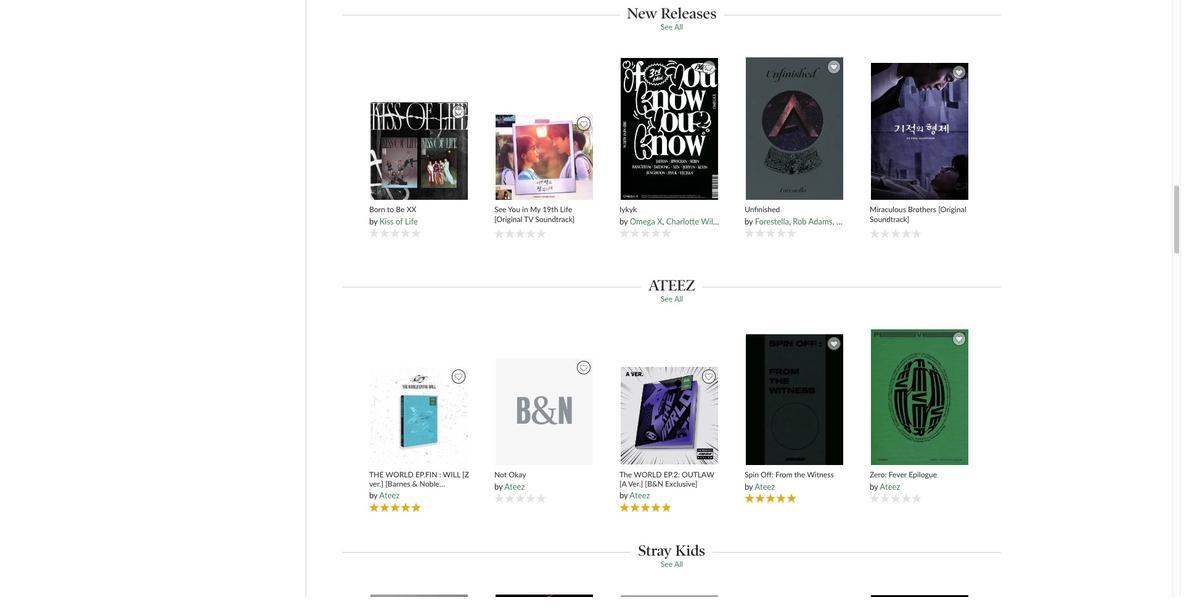 Task type: vqa. For each thing, say whether or not it's contained in the screenshot.
DEL in EL LENGUAJE ES MUY JOVIAL DEL CONTENIDO QUE CONTIENE RECETAS COMO EL "COCONUT CEVICHE (PARRILLADA)," "ADOBO 'CAMPEÓN' PARA VEGETALES HORNEADOS…
no



Task type: locate. For each thing, give the bounding box(es) containing it.
you
[[508, 205, 521, 214]]

ateez down [barnes
[[379, 490, 400, 500]]

soundtrack] down miraculous
[[870, 214, 910, 224]]

soundtrack] inside miraculous brothers [original soundtrack]
[[870, 214, 910, 224]]

by ateez
[[369, 490, 400, 500]]

by down the born
[[369, 216, 378, 226]]

born
[[369, 205, 385, 214]]

world for ateez
[[634, 470, 662, 479]]

0 horizontal spatial life
[[405, 216, 418, 226]]

world up [barnes
[[386, 470, 414, 479]]

all down releases at right
[[675, 22, 683, 32]]

see you in my 19th life [original tv soundtrack] link
[[495, 205, 595, 224]]

life inside see you in my 19th life [original tv soundtrack]
[[560, 205, 573, 214]]

unfinished
[[745, 205, 780, 214]]

born to be xx image
[[370, 102, 469, 201]]

sung
[[837, 216, 854, 226]]

ateez down ver.]
[[630, 490, 650, 500]]

life
[[560, 205, 573, 214], [405, 216, 418, 226]]

miraculous brothers [original soundtrack]
[[870, 205, 967, 224]]

2 world from the left
[[634, 470, 662, 479]]

ateez link for by
[[505, 481, 525, 491]]

1 soundtrack] from the left
[[535, 214, 575, 224]]

tv
[[524, 214, 534, 224]]

by down spin
[[745, 481, 753, 491]]

0 horizontal spatial soundtrack]
[[535, 214, 575, 224]]

new releases see all
[[627, 4, 717, 32]]

see all link down releases at right
[[661, 22, 683, 32]]

see
[[661, 22, 673, 32], [495, 205, 507, 214], [661, 294, 673, 304], [661, 559, 673, 569]]

epilogue
[[909, 470, 938, 479]]

born to be xx link
[[369, 205, 470, 214]]

5 , from the left
[[833, 216, 835, 226]]

soundtrack] inside see you in my 19th life [original tv soundtrack]
[[535, 214, 575, 224]]

by inside "spin off: from the witness by ateez"
[[745, 481, 753, 491]]

by
[[369, 216, 378, 226], [620, 216, 628, 226], [745, 216, 753, 226], [495, 481, 503, 491], [745, 481, 753, 491], [870, 481, 879, 491], [369, 490, 378, 500], [620, 490, 628, 500]]

see down releases at right
[[661, 22, 673, 32]]

kiss
[[380, 216, 394, 226]]

x
[[658, 216, 663, 226]]

from
[[776, 470, 793, 479]]

2 all from the top
[[675, 294, 683, 304]]

0 vertical spatial all
[[675, 22, 683, 32]]

soundtrack]
[[535, 214, 575, 224], [870, 214, 910, 224]]

by down [a
[[620, 490, 628, 500]]

see inside see you in my 19th life [original tv soundtrack]
[[495, 205, 507, 214]]

1 all from the top
[[675, 22, 683, 32]]

by inside "not okay by ateez"
[[495, 481, 503, 491]]

1 world from the left
[[386, 470, 414, 479]]

ateez down okay
[[505, 481, 525, 491]]

witness
[[807, 470, 834, 479]]

forestella link
[[755, 216, 789, 226]]

0 horizontal spatial exclusive]
[[369, 488, 402, 498]]

2 vertical spatial see all link
[[661, 559, 683, 569]]

see down stray
[[661, 559, 673, 569]]

0 vertical spatial life
[[560, 205, 573, 214]]

ateez link for from
[[755, 481, 775, 491]]

zero: fever epilogue by ateez
[[870, 470, 938, 491]]

1 horizontal spatial exclusive]
[[666, 479, 698, 488]]

[original inside miraculous brothers [original soundtrack]
[[939, 205, 967, 214]]

noble
[[420, 479, 440, 488]]

1 see all link from the top
[[661, 22, 683, 32]]

all inside ateez see all
[[675, 294, 683, 304]]

ateez link down fever
[[880, 481, 901, 491]]

see down the ateez
[[661, 294, 673, 304]]

1 vertical spatial life
[[405, 216, 418, 226]]

all down kids
[[675, 559, 683, 569]]

1 vertical spatial all
[[675, 294, 683, 304]]

xx
[[407, 205, 417, 214]]

[original
[[939, 205, 967, 214], [495, 214, 523, 224]]

life inside the born to be xx by kiss of life
[[405, 216, 418, 226]]

exclusive] down ep.2:
[[666, 479, 698, 488]]

spin off: from the witness link
[[745, 470, 845, 480]]

ateez
[[649, 276, 696, 294]]

all
[[675, 22, 683, 32], [675, 294, 683, 304], [675, 559, 683, 569]]

2 vertical spatial all
[[675, 559, 683, 569]]

the world ep.2: outlaw [a ver.] [b&n exclusive] image
[[621, 366, 719, 465]]

by forestella , rob adams , sung jin hong ,
[[745, 216, 891, 226]]

okay
[[509, 470, 526, 479]]

the world ep.fin : will [z ver.] [barnes & noble exclusive]
[[369, 470, 469, 498]]

ateez inside "zero: fever epilogue by ateez"
[[880, 481, 901, 491]]

iykyk image
[[621, 58, 719, 201]]

all inside the new releases see all
[[675, 22, 683, 32]]

ateez link down ver.]
[[630, 490, 650, 500]]

by inside the born to be xx by kiss of life
[[369, 216, 378, 226]]

miraculous brothers [original soundtrack] image
[[871, 62, 970, 201]]

0 vertical spatial see all link
[[661, 22, 683, 32]]

omega
[[630, 216, 655, 226]]

all inside stray kids see all
[[675, 559, 683, 569]]

ateez link down okay
[[505, 481, 525, 491]]

all for releases
[[675, 22, 683, 32]]

1 horizontal spatial life
[[560, 205, 573, 214]]

all for kids
[[675, 559, 683, 569]]

born to be xx by kiss of life
[[369, 205, 418, 226]]

by down not
[[495, 481, 503, 491]]

3 see all link from the top
[[661, 559, 683, 569]]

exclusive] inside the world ep.2: outlaw [a ver.] [b&n exclusive] by ateez
[[666, 479, 698, 488]]

ateez down fever
[[880, 481, 901, 491]]

ateez down off:
[[755, 481, 775, 491]]

by down iykyk
[[620, 216, 628, 226]]

see inside stray kids see all
[[661, 559, 673, 569]]

new
[[627, 4, 658, 22]]

,
[[663, 216, 665, 226], [777, 216, 781, 226], [789, 216, 791, 226], [822, 216, 826, 226], [833, 216, 835, 226], [887, 216, 889, 226], [949, 216, 953, 226]]

in life [repackage] image
[[621, 595, 719, 597]]

6 , from the left
[[887, 216, 889, 226]]

ateez link down [barnes
[[379, 490, 400, 500]]

world inside the world ep.fin : will [z ver.] [barnes & noble exclusive]
[[386, 470, 414, 479]]

[original down you
[[495, 214, 523, 224]]

see left you
[[495, 205, 507, 214]]

forestella
[[755, 216, 789, 226]]

stray kids see all
[[639, 542, 706, 569]]

brothers
[[908, 205, 937, 214]]

exclusive] down 'ver.]'
[[369, 488, 402, 498]]

[original right brothers
[[939, 205, 967, 214]]

1 horizontal spatial world
[[634, 470, 662, 479]]

ateez link for epilogue
[[880, 481, 901, 491]]

life down xx
[[405, 216, 418, 226]]

life right 19th
[[560, 205, 573, 214]]

spin off: from the witness image
[[746, 334, 844, 466]]

3 all from the top
[[675, 559, 683, 569]]

by inside the world ep.2: outlaw [a ver.] [b&n exclusive] by ateez
[[620, 490, 628, 500]]

ateez link down off:
[[755, 481, 775, 491]]

0 horizontal spatial world
[[386, 470, 414, 479]]

7 , from the left
[[949, 216, 953, 226]]

the
[[795, 470, 806, 479]]

3 , from the left
[[789, 216, 791, 226]]

exclusive] inside the world ep.fin : will [z ver.] [barnes & noble exclusive]
[[369, 488, 402, 498]]

all down the ateez
[[675, 294, 683, 304]]

in
[[522, 205, 528, 214]]

ateez inside "not okay by ateez"
[[505, 481, 525, 491]]

see all link down the ateez
[[661, 294, 683, 304]]

not okay link
[[495, 470, 595, 480]]

sung jin hong link
[[837, 216, 887, 226]]

see all link
[[661, 22, 683, 32], [661, 294, 683, 304], [661, 559, 683, 569]]

ateez see all
[[649, 276, 696, 304]]

ateez
[[505, 481, 525, 491], [755, 481, 775, 491], [880, 481, 901, 491], [379, 490, 400, 500], [630, 490, 650, 500]]

1 , from the left
[[663, 216, 665, 226]]

[barnes
[[386, 479, 411, 488]]

world for noble
[[386, 470, 414, 479]]

by down unfinished
[[745, 216, 753, 226]]

2 soundtrack] from the left
[[870, 214, 910, 224]]

1 vertical spatial see all link
[[661, 294, 683, 304]]

exclusive]
[[666, 479, 698, 488], [369, 488, 402, 498]]

by inside "zero: fever epilogue by ateez"
[[870, 481, 879, 491]]

kids
[[676, 542, 706, 559]]

be
[[396, 205, 405, 214]]

ateez link
[[505, 481, 525, 491], [755, 481, 775, 491], [880, 481, 901, 491], [379, 490, 400, 500], [630, 490, 650, 500]]

2 see all link from the top
[[661, 294, 683, 304]]

soundtrack] down 19th
[[535, 214, 575, 224]]

the world ep.2: outlaw [a ver.] [b&n exclusive] link
[[620, 470, 720, 488]]

world
[[386, 470, 414, 479], [634, 470, 662, 479]]

by down 'ver.]'
[[369, 490, 378, 500]]

1 horizontal spatial [original
[[939, 205, 967, 214]]

0 horizontal spatial [original
[[495, 214, 523, 224]]

world up [b&n on the right of the page
[[634, 470, 662, 479]]

world inside the world ep.2: outlaw [a ver.] [b&n exclusive] by ateez
[[634, 470, 662, 479]]

1 horizontal spatial soundtrack]
[[870, 214, 910, 224]]

by down zero:
[[870, 481, 879, 491]]

see all link down stray
[[661, 559, 683, 569]]

not okay image
[[495, 358, 594, 466]]



Task type: describe. For each thing, give the bounding box(es) containing it.
the world ep.2: outlaw [a ver.] [b&n exclusive] by ateez
[[620, 470, 715, 500]]

rock-star [rock ver.] [barnes & noble exclusive] image
[[495, 594, 594, 597]]

see you in my 19th life [original tv soundtrack]
[[495, 205, 575, 224]]

jin
[[856, 216, 866, 226]]

2 , from the left
[[777, 216, 781, 226]]

unfinished link
[[745, 205, 845, 214]]

stray
[[639, 542, 672, 559]]

zero: fever epilogue image
[[871, 329, 970, 466]]

charlotte wilson link
[[667, 216, 726, 226]]

charlotte
[[667, 216, 699, 226]]

ateez inside "spin off: from the witness by ateez"
[[755, 481, 775, 491]]

releases
[[661, 4, 717, 22]]

ver.]
[[628, 479, 643, 488]]

the
[[620, 470, 632, 479]]

rob
[[793, 216, 807, 226]]

ep.fin
[[416, 470, 438, 479]]

see inside ateez see all
[[661, 294, 673, 304]]

ateez inside the world ep.2: outlaw [a ver.] [b&n exclusive] by ateez
[[630, 490, 650, 500]]

see you in my 19th life [original tv soundtrack] image
[[495, 114, 594, 201]]

[z
[[462, 470, 469, 479]]

off:
[[761, 470, 774, 479]]

ver.]
[[369, 479, 384, 488]]

kiss of life link
[[380, 216, 418, 226]]

not okay by ateez
[[495, 470, 526, 491]]

zero:
[[870, 470, 887, 479]]

ateez link for ep.2:
[[630, 490, 650, 500]]

my
[[530, 205, 541, 214]]

[b&n
[[645, 479, 664, 488]]

hong
[[868, 216, 887, 226]]

zero: fever epilogue link
[[870, 470, 970, 480]]

see all link for releases
[[661, 22, 683, 32]]

5-star [ver. c] [barnes & noble exclusive] image
[[370, 594, 469, 597]]

miraculous brothers [original soundtrack] link
[[870, 205, 970, 224]]

by omega x , charlotte wilson
[[620, 216, 726, 226]]

miraculous
[[870, 205, 907, 214]]

19th
[[543, 205, 558, 214]]

[original inside see you in my 19th life [original tv soundtrack]
[[495, 214, 523, 224]]

outlaw
[[682, 470, 715, 479]]

see all link for kids
[[661, 559, 683, 569]]

will
[[443, 470, 461, 479]]

[a
[[620, 479, 627, 488]]

noeasy image
[[871, 595, 970, 597]]

the world ep.fin : will [z ver.] [barnes & noble exclusive] link
[[369, 470, 470, 498]]

iykyk
[[620, 205, 637, 214]]

rob adams link
[[793, 216, 833, 226]]

adams
[[809, 216, 833, 226]]

see all link for see
[[661, 294, 683, 304]]

to
[[387, 205, 394, 214]]

see inside the new releases see all
[[661, 22, 673, 32]]

unfinished image
[[746, 57, 844, 201]]

iykyk link
[[620, 205, 720, 214]]

of
[[396, 216, 403, 226]]

4 , from the left
[[822, 216, 826, 226]]

not
[[495, 470, 507, 479]]

omega x link
[[630, 216, 663, 226]]

&
[[412, 479, 418, 488]]

spin off: from the witness by ateez
[[745, 470, 834, 491]]

:
[[440, 470, 441, 479]]

spin
[[745, 470, 759, 479]]

the
[[369, 470, 384, 479]]

the world ep.fin : will [z ver.] [barnes & noble exclusive] image
[[370, 366, 469, 465]]

ep.2:
[[664, 470, 680, 479]]

fever
[[889, 470, 907, 479]]

wilson
[[701, 216, 726, 226]]



